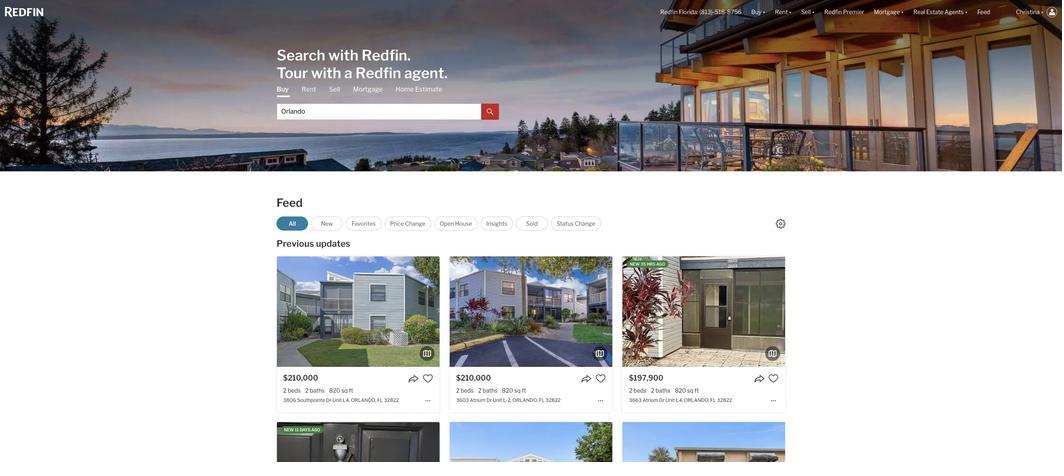 Task type: vqa. For each thing, say whether or not it's contained in the screenshot.
1st 3.5 Baths from the right
no



Task type: locate. For each thing, give the bounding box(es) containing it.
beds up 3806
[[288, 388, 301, 394]]

0 horizontal spatial favorite button checkbox
[[423, 374, 433, 384]]

0 horizontal spatial buy
[[277, 85, 289, 93]]

0 horizontal spatial ago
[[311, 428, 320, 433]]

0 horizontal spatial ft
[[349, 388, 353, 394]]

2 beds up 3663
[[629, 388, 647, 394]]

0 vertical spatial rent
[[775, 9, 788, 15]]

sq for 3603 atrium dr unit l-2, orlando, fl 32822
[[514, 388, 521, 394]]

1 vertical spatial buy
[[277, 85, 289, 93]]

2 baths down $197,900
[[651, 388, 671, 394]]

baths
[[310, 388, 325, 394], [483, 388, 498, 394], [656, 388, 671, 394]]

favorite button checkbox
[[423, 374, 433, 384], [596, 374, 606, 384]]

l4, for $210,000
[[343, 398, 350, 404]]

dr right 3663
[[659, 398, 665, 404]]

mortgage for mortgage ▾
[[874, 9, 900, 15]]

1 vertical spatial feed
[[277, 196, 303, 210]]

2 photo of 3603 atrium dr unit l-2, orlando, fl 32822 image from the left
[[450, 257, 613, 367]]

sell for sell
[[329, 85, 340, 93]]

mortgage ▾ button
[[869, 0, 909, 24]]

3 photo of 3663 atrium dr unit l4, orlando, fl 32822 image from the left
[[785, 257, 948, 367]]

redfin inside button
[[825, 9, 842, 15]]

0 vertical spatial feed
[[977, 9, 990, 15]]

beds for 3663
[[634, 388, 647, 394]]

dr right "southpointe"
[[326, 398, 332, 404]]

2 820 from the left
[[502, 388, 513, 394]]

0 horizontal spatial sq
[[341, 388, 348, 394]]

0 horizontal spatial unit
[[333, 398, 342, 404]]

tab list
[[277, 85, 499, 120]]

2 2 baths from the left
[[478, 388, 498, 394]]

2 fl from the left
[[539, 398, 545, 404]]

photo of 4211 s semoran blvd #1, orlando, fl 32822 image
[[460, 423, 623, 463], [623, 423, 785, 463], [785, 423, 948, 463]]

sq up 3603 atrium dr unit l-2, orlando, fl 32822
[[514, 388, 521, 394]]

820 sq ft
[[329, 388, 353, 394], [502, 388, 526, 394], [675, 388, 699, 394]]

1 horizontal spatial 820 sq ft
[[502, 388, 526, 394]]

2 beds
[[283, 388, 301, 394], [456, 388, 474, 394], [629, 388, 647, 394]]

buy inside tab list
[[277, 85, 289, 93]]

0 horizontal spatial l4,
[[343, 398, 350, 404]]

0 horizontal spatial atrium
[[470, 398, 485, 404]]

sell right rent 'link'
[[329, 85, 340, 93]]

1 2 beds from the left
[[283, 388, 301, 394]]

2 down $197,900
[[651, 388, 655, 394]]

ago right hrs
[[656, 262, 665, 267]]

1 favorite button checkbox from the left
[[423, 374, 433, 384]]

real estate agents ▾ link
[[914, 0, 968, 24]]

4 ▾ from the left
[[901, 9, 904, 15]]

3 photo of 4504 commander dr #1835, orlando, fl 32822 image from the left
[[440, 423, 602, 463]]

1 beds from the left
[[288, 388, 301, 394]]

change right price
[[405, 220, 426, 227]]

sq for 3663 atrium dr unit l4, orlando, fl 32822
[[687, 388, 694, 394]]

unit left l-
[[493, 398, 502, 404]]

unit right 3663
[[666, 398, 675, 404]]

house
[[455, 220, 472, 227]]

2 baths for 3806
[[305, 388, 325, 394]]

mortgage ▾ button
[[874, 0, 904, 24]]

mortgage inside mortgage ▾ dropdown button
[[874, 9, 900, 15]]

▾ inside real estate agents ▾ link
[[965, 9, 968, 15]]

dr for 3806
[[326, 398, 332, 404]]

1 horizontal spatial buy
[[752, 9, 762, 15]]

mortgage
[[874, 9, 900, 15], [353, 85, 383, 93]]

1 32822 from the left
[[384, 398, 399, 404]]

6 2 from the left
[[651, 388, 655, 394]]

2 $210,000 from the left
[[456, 374, 491, 383]]

2 32822 from the left
[[546, 398, 561, 404]]

sq
[[341, 388, 348, 394], [514, 388, 521, 394], [687, 388, 694, 394]]

1 photo of 3663 atrium dr unit l4, orlando, fl 32822 image from the left
[[460, 257, 623, 367]]

1 dr from the left
[[326, 398, 332, 404]]

2 ▾ from the left
[[789, 9, 792, 15]]

1 horizontal spatial mortgage
[[874, 9, 900, 15]]

photo of 4504 commander dr #1835, orlando, fl 32822 image
[[114, 423, 277, 463], [277, 423, 440, 463], [440, 423, 602, 463]]

▾ left rent ▾
[[763, 9, 766, 15]]

ft for 3663 atrium dr unit l4, orlando, fl 32822
[[695, 388, 699, 394]]

▾ for buy ▾
[[763, 9, 766, 15]]

1 820 from the left
[[329, 388, 340, 394]]

▾ inside sell ▾ dropdown button
[[812, 9, 815, 15]]

2 orlando, from the left
[[513, 398, 538, 404]]

submit search image
[[487, 109, 493, 115]]

1 ▾ from the left
[[763, 9, 766, 15]]

new left 35
[[630, 262, 640, 267]]

1 horizontal spatial rent
[[775, 9, 788, 15]]

3806
[[283, 398, 296, 404]]

2 2 beds from the left
[[456, 388, 474, 394]]

0 horizontal spatial favorite button image
[[423, 374, 433, 384]]

3 820 from the left
[[675, 388, 686, 394]]

1 horizontal spatial orlando,
[[513, 398, 538, 404]]

0 horizontal spatial 820
[[329, 388, 340, 394]]

820 up 3806 southpointe dr unit l4, orlando, fl 32822
[[329, 388, 340, 394]]

3603 atrium dr unit l-2, orlando, fl 32822
[[456, 398, 561, 404]]

1 l4, from the left
[[343, 398, 350, 404]]

2 dr from the left
[[487, 398, 492, 404]]

1 unit from the left
[[333, 398, 342, 404]]

sell inside tab list
[[329, 85, 340, 93]]

2 beds from the left
[[461, 388, 474, 394]]

2 photo of 4504 commander dr #1835, orlando, fl 32822 image from the left
[[277, 423, 440, 463]]

beds for 3603
[[461, 388, 474, 394]]

christina
[[1016, 9, 1040, 15]]

$210,000
[[283, 374, 318, 383], [456, 374, 491, 383]]

1 vertical spatial ago
[[311, 428, 320, 433]]

unit right "southpointe"
[[333, 398, 342, 404]]

35
[[641, 262, 646, 267]]

1 sq from the left
[[341, 388, 348, 394]]

redfin left the florida:
[[660, 9, 678, 15]]

0 vertical spatial mortgage
[[874, 9, 900, 15]]

southpointe
[[297, 398, 325, 404]]

2 photo of 4211 s semoran blvd #1, orlando, fl 32822 image from the left
[[623, 423, 785, 463]]

with
[[328, 46, 359, 64], [311, 64, 341, 82]]

$210,000 up "southpointe"
[[283, 374, 318, 383]]

2 baths from the left
[[483, 388, 498, 394]]

ft for 3806 southpointe dr unit l4, orlando, fl 32822
[[349, 388, 353, 394]]

1 horizontal spatial new
[[630, 262, 640, 267]]

0 horizontal spatial change
[[405, 220, 426, 227]]

1 horizontal spatial baths
[[483, 388, 498, 394]]

days
[[300, 428, 311, 433]]

0 horizontal spatial redfin
[[355, 64, 401, 82]]

2 beds up 3603
[[456, 388, 474, 394]]

▾ right rent ▾
[[812, 9, 815, 15]]

rent link
[[302, 85, 316, 94]]

rent down tour
[[302, 85, 316, 93]]

sq up 3806 southpointe dr unit l4, orlando, fl 32822
[[341, 388, 348, 394]]

baths up "southpointe"
[[310, 388, 325, 394]]

1 horizontal spatial fl
[[539, 398, 545, 404]]

▾ for christina ▾
[[1041, 9, 1044, 15]]

photo of 3603 atrium dr unit l-2, orlando, fl 32822 image
[[287, 257, 450, 367], [450, 257, 613, 367], [612, 257, 775, 367]]

rent ▾
[[775, 9, 792, 15]]

3 820 sq ft from the left
[[675, 388, 699, 394]]

3 2 beds from the left
[[629, 388, 647, 394]]

ago right days
[[311, 428, 320, 433]]

1 horizontal spatial sell
[[801, 9, 811, 15]]

agents
[[945, 9, 964, 15]]

buy
[[752, 9, 762, 15], [277, 85, 289, 93]]

1 horizontal spatial ft
[[522, 388, 526, 394]]

redfin
[[660, 9, 678, 15], [825, 9, 842, 15], [355, 64, 401, 82]]

2
[[283, 388, 287, 394], [305, 388, 309, 394], [456, 388, 460, 394], [478, 388, 482, 394], [629, 388, 633, 394], [651, 388, 655, 394]]

820 sq ft for 3663
[[675, 388, 699, 394]]

fl
[[377, 398, 383, 404], [539, 398, 545, 404], [710, 398, 716, 404]]

fl for $210,000
[[377, 398, 383, 404]]

dr for 3663
[[659, 398, 665, 404]]

$210,000 up 3603
[[456, 374, 491, 383]]

3 ft from the left
[[695, 388, 699, 394]]

2 favorite button checkbox from the left
[[596, 374, 606, 384]]

1 horizontal spatial dr
[[487, 398, 492, 404]]

mortgage inside tab list
[[353, 85, 383, 93]]

▾ inside rent ▾ dropdown button
[[789, 9, 792, 15]]

1 horizontal spatial $210,000
[[456, 374, 491, 383]]

change for price change
[[405, 220, 426, 227]]

1 favorite button image from the left
[[423, 374, 433, 384]]

change right status
[[575, 220, 595, 227]]

ago
[[656, 262, 665, 267], [311, 428, 320, 433]]

1 orlando, from the left
[[351, 398, 376, 404]]

3 orlando, from the left
[[684, 398, 709, 404]]

favorites
[[352, 220, 376, 227]]

3 photo of 3806 southpointe dr unit l4, orlando, fl 32822 image from the left
[[440, 257, 602, 367]]

0 vertical spatial sell
[[801, 9, 811, 15]]

baths up 3663 atrium dr unit l4, orlando, fl 32822
[[656, 388, 671, 394]]

820 sq ft up 3663 atrium dr unit l4, orlando, fl 32822
[[675, 388, 699, 394]]

atrium right 3663
[[643, 398, 658, 404]]

a
[[344, 64, 352, 82]]

beds up 3603
[[461, 388, 474, 394]]

change
[[405, 220, 426, 227], [575, 220, 595, 227]]

1 horizontal spatial favorite button image
[[596, 374, 606, 384]]

sell
[[801, 9, 811, 15], [329, 85, 340, 93]]

1 baths from the left
[[310, 388, 325, 394]]

2 up 3663
[[629, 388, 633, 394]]

2 favorite button image from the left
[[596, 374, 606, 384]]

option group
[[277, 217, 601, 231]]

ft up 3663 atrium dr unit l4, orlando, fl 32822
[[695, 388, 699, 394]]

2 sq from the left
[[514, 388, 521, 394]]

2 up 3603
[[456, 388, 460, 394]]

2 horizontal spatial redfin
[[825, 9, 842, 15]]

atrium
[[470, 398, 485, 404], [643, 398, 658, 404]]

City, Address, School, Agent, ZIP search field
[[277, 104, 481, 120]]

6 ▾ from the left
[[1041, 9, 1044, 15]]

buy right 8756
[[752, 9, 762, 15]]

1 horizontal spatial redfin
[[660, 9, 678, 15]]

2 atrium from the left
[[643, 398, 658, 404]]

l-
[[503, 398, 508, 404]]

new
[[630, 262, 640, 267], [284, 428, 294, 433]]

1 photo of 4211 s semoran blvd #1, orlando, fl 32822 image from the left
[[460, 423, 623, 463]]

(813)-
[[700, 9, 715, 15]]

atrium for $197,900
[[643, 398, 658, 404]]

0 horizontal spatial rent
[[302, 85, 316, 93]]

beds up 3663
[[634, 388, 647, 394]]

0 horizontal spatial orlando,
[[351, 398, 376, 404]]

1 horizontal spatial sq
[[514, 388, 521, 394]]

All radio
[[277, 217, 308, 231]]

2 up "southpointe"
[[305, 388, 309, 394]]

2 change from the left
[[575, 220, 595, 227]]

1 horizontal spatial change
[[575, 220, 595, 227]]

3 ▾ from the left
[[812, 9, 815, 15]]

2 unit from the left
[[493, 398, 502, 404]]

2 horizontal spatial sq
[[687, 388, 694, 394]]

1 horizontal spatial feed
[[977, 9, 990, 15]]

change for status change
[[575, 220, 595, 227]]

2 horizontal spatial 820
[[675, 388, 686, 394]]

ft up 3603 atrium dr unit l-2, orlando, fl 32822
[[522, 388, 526, 394]]

2 horizontal spatial 32822
[[717, 398, 732, 404]]

8756
[[727, 9, 742, 15]]

0 horizontal spatial feed
[[277, 196, 303, 210]]

buy inside buy ▾ dropdown button
[[752, 9, 762, 15]]

new 11 days ago
[[284, 428, 320, 433]]

3663
[[629, 398, 642, 404]]

0 horizontal spatial $210,000
[[283, 374, 318, 383]]

820
[[329, 388, 340, 394], [502, 388, 513, 394], [675, 388, 686, 394]]

1 horizontal spatial l4,
[[676, 398, 683, 404]]

2 baths up 3603 atrium dr unit l-2, orlando, fl 32822
[[478, 388, 498, 394]]

2 horizontal spatial ft
[[695, 388, 699, 394]]

redfin left premier
[[825, 9, 842, 15]]

1 horizontal spatial favorite button checkbox
[[596, 374, 606, 384]]

favorite button image for 3603 atrium dr unit l-2, orlando, fl 32822
[[596, 374, 606, 384]]

820 for 3663
[[675, 388, 686, 394]]

3 dr from the left
[[659, 398, 665, 404]]

0 horizontal spatial beds
[[288, 388, 301, 394]]

orlando, for $210,000
[[351, 398, 376, 404]]

redfin inside search with redfin. tour with a redfin agent.
[[355, 64, 401, 82]]

0 horizontal spatial mortgage
[[353, 85, 383, 93]]

2 horizontal spatial 2 beds
[[629, 388, 647, 394]]

buy link
[[277, 85, 289, 97]]

updates
[[316, 239, 350, 249]]

0 horizontal spatial 32822
[[384, 398, 399, 404]]

buy down tour
[[277, 85, 289, 93]]

820 sq ft up the 2,
[[502, 388, 526, 394]]

0 horizontal spatial baths
[[310, 388, 325, 394]]

photo of 4000 atrium dr #4000, orlando, fl 32822 image
[[287, 423, 450, 463], [450, 423, 613, 463], [612, 423, 775, 463]]

3 favorite button image from the left
[[768, 374, 779, 384]]

▾
[[763, 9, 766, 15], [789, 9, 792, 15], [812, 9, 815, 15], [901, 9, 904, 15], [965, 9, 968, 15], [1041, 9, 1044, 15]]

1 horizontal spatial ago
[[656, 262, 665, 267]]

photo of 3806 southpointe dr unit l4, orlando, fl 32822 image
[[114, 257, 277, 367], [277, 257, 440, 367], [440, 257, 602, 367]]

▾ right agents
[[965, 9, 968, 15]]

3 sq from the left
[[687, 388, 694, 394]]

1 horizontal spatial 2 beds
[[456, 388, 474, 394]]

new for new 35 hrs ago
[[630, 262, 640, 267]]

orlando,
[[351, 398, 376, 404], [513, 398, 538, 404], [684, 398, 709, 404]]

atrium right 3603
[[470, 398, 485, 404]]

redfin for redfin premier
[[825, 9, 842, 15]]

dr left l-
[[487, 398, 492, 404]]

florida:
[[679, 9, 698, 15]]

photo of 3663 atrium dr unit l4, orlando, fl 32822 image
[[460, 257, 623, 367], [623, 257, 785, 367], [785, 257, 948, 367]]

2 baths for 3663
[[651, 388, 671, 394]]

5 ▾ from the left
[[965, 9, 968, 15]]

820 up 3663 atrium dr unit l4, orlando, fl 32822
[[675, 388, 686, 394]]

sell right rent ▾
[[801, 9, 811, 15]]

0 horizontal spatial dr
[[326, 398, 332, 404]]

2 up 3806
[[283, 388, 287, 394]]

1 horizontal spatial 820
[[502, 388, 513, 394]]

▾ for mortgage ▾
[[901, 9, 904, 15]]

real estate agents ▾ button
[[909, 0, 973, 24]]

3 beds from the left
[[634, 388, 647, 394]]

Open House radio
[[434, 217, 478, 231]]

0 horizontal spatial sell
[[329, 85, 340, 93]]

820 up 3603 atrium dr unit l-2, orlando, fl 32822
[[502, 388, 513, 394]]

redfin florida: (813)-518-8756
[[660, 9, 742, 15]]

ft
[[349, 388, 353, 394], [522, 388, 526, 394], [695, 388, 699, 394]]

11
[[295, 428, 299, 433]]

2 horizontal spatial beds
[[634, 388, 647, 394]]

mortgage left real
[[874, 9, 900, 15]]

atrium for $210,000
[[470, 398, 485, 404]]

2 horizontal spatial unit
[[666, 398, 675, 404]]

0 horizontal spatial 2 beds
[[283, 388, 301, 394]]

Sold radio
[[516, 217, 548, 231]]

▾ inside mortgage ▾ dropdown button
[[901, 9, 904, 15]]

baths for 3806
[[310, 388, 325, 394]]

2 horizontal spatial favorite button image
[[768, 374, 779, 384]]

rent inside dropdown button
[[775, 9, 788, 15]]

baths up 3603 atrium dr unit l-2, orlando, fl 32822
[[483, 388, 498, 394]]

feed
[[977, 9, 990, 15], [277, 196, 303, 210]]

buy ▾
[[752, 9, 766, 15]]

▾ left real
[[901, 9, 904, 15]]

0 horizontal spatial 2 baths
[[305, 388, 325, 394]]

l4,
[[343, 398, 350, 404], [676, 398, 683, 404]]

mortgage up city, address, school, agent, zip 'search field'
[[353, 85, 383, 93]]

1 photo of 4504 commander dr #1835, orlando, fl 32822 image from the left
[[114, 423, 277, 463]]

2 photo of 3663 atrium dr unit l4, orlando, fl 32822 image from the left
[[623, 257, 785, 367]]

New radio
[[311, 217, 343, 231]]

redfin up mortgage link
[[355, 64, 401, 82]]

0 vertical spatial buy
[[752, 9, 762, 15]]

820 sq ft up 3806 southpointe dr unit l4, orlando, fl 32822
[[329, 388, 353, 394]]

0 horizontal spatial fl
[[377, 398, 383, 404]]

2 horizontal spatial baths
[[656, 388, 671, 394]]

1 ft from the left
[[349, 388, 353, 394]]

home estimate
[[396, 85, 442, 93]]

1 change from the left
[[405, 220, 426, 227]]

3806 southpointe dr unit l4, orlando, fl 32822
[[283, 398, 399, 404]]

open
[[440, 220, 454, 227]]

2 l4, from the left
[[676, 398, 683, 404]]

2 horizontal spatial dr
[[659, 398, 665, 404]]

1 $210,000 from the left
[[283, 374, 318, 383]]

3 photo of 4211 s semoran blvd #1, orlando, fl 32822 image from the left
[[785, 423, 948, 463]]

1 horizontal spatial 2 baths
[[478, 388, 498, 394]]

1 photo of 3806 southpointe dr unit l4, orlando, fl 32822 image from the left
[[114, 257, 277, 367]]

0 horizontal spatial new
[[284, 428, 294, 433]]

feed right agents
[[977, 9, 990, 15]]

unit for 3806
[[333, 398, 342, 404]]

1 photo of 3603 atrium dr unit l-2, orlando, fl 32822 image from the left
[[287, 257, 450, 367]]

tab list containing buy
[[277, 85, 499, 120]]

sq up 3663 atrium dr unit l4, orlando, fl 32822
[[687, 388, 694, 394]]

open house
[[440, 220, 472, 227]]

1 horizontal spatial 32822
[[546, 398, 561, 404]]

1 vertical spatial new
[[284, 428, 294, 433]]

32822
[[384, 398, 399, 404], [546, 398, 561, 404], [717, 398, 732, 404]]

2 baths
[[305, 388, 325, 394], [478, 388, 498, 394], [651, 388, 671, 394]]

sell inside dropdown button
[[801, 9, 811, 15]]

3 photo of 3603 atrium dr unit l-2, orlando, fl 32822 image from the left
[[612, 257, 775, 367]]

1 vertical spatial mortgage
[[353, 85, 383, 93]]

sell for sell ▾
[[801, 9, 811, 15]]

2 ft from the left
[[522, 388, 526, 394]]

ft up 3806 southpointe dr unit l4, orlando, fl 32822
[[349, 388, 353, 394]]

820 sq ft for 3603
[[502, 388, 526, 394]]

0 vertical spatial ago
[[656, 262, 665, 267]]

search with redfin. tour with a redfin agent.
[[277, 46, 448, 82]]

$210,000 for atrium
[[456, 374, 491, 383]]

insights
[[486, 220, 507, 227]]

▾ left sell ▾
[[789, 9, 792, 15]]

favorite button image for 3806 southpointe dr unit l4, orlando, fl 32822
[[423, 374, 433, 384]]

2 baths up "southpointe"
[[305, 388, 325, 394]]

0 horizontal spatial 820 sq ft
[[329, 388, 353, 394]]

new left 11
[[284, 428, 294, 433]]

2 horizontal spatial orlando,
[[684, 398, 709, 404]]

1 vertical spatial sell
[[329, 85, 340, 93]]

1 fl from the left
[[377, 398, 383, 404]]

beds
[[288, 388, 301, 394], [461, 388, 474, 394], [634, 388, 647, 394]]

2 820 sq ft from the left
[[502, 388, 526, 394]]

820 sq ft for 3806
[[329, 388, 353, 394]]

Status Change radio
[[551, 217, 601, 231]]

1 horizontal spatial unit
[[493, 398, 502, 404]]

rent
[[775, 9, 788, 15], [302, 85, 316, 93]]

1 vertical spatial rent
[[302, 85, 316, 93]]

3 2 baths from the left
[[651, 388, 671, 394]]

▾ right christina
[[1041, 9, 1044, 15]]

2 horizontal spatial 820 sq ft
[[675, 388, 699, 394]]

1 820 sq ft from the left
[[329, 388, 353, 394]]

1 horizontal spatial beds
[[461, 388, 474, 394]]

0 vertical spatial new
[[630, 262, 640, 267]]

2 horizontal spatial 2 baths
[[651, 388, 671, 394]]

1 2 baths from the left
[[305, 388, 325, 394]]

3 unit from the left
[[666, 398, 675, 404]]

▾ inside buy ▾ dropdown button
[[763, 9, 766, 15]]

1 atrium from the left
[[470, 398, 485, 404]]

rent inside tab list
[[302, 85, 316, 93]]

home
[[396, 85, 414, 93]]

dr
[[326, 398, 332, 404], [487, 398, 492, 404], [659, 398, 665, 404]]

sell link
[[329, 85, 340, 94]]

3 32822 from the left
[[717, 398, 732, 404]]

feed up all
[[277, 196, 303, 210]]

2 horizontal spatial fl
[[710, 398, 716, 404]]

2 up 3603 atrium dr unit l-2, orlando, fl 32822
[[478, 388, 482, 394]]

dr for 3603
[[487, 398, 492, 404]]

1 horizontal spatial atrium
[[643, 398, 658, 404]]

518-
[[715, 9, 727, 15]]

3 baths from the left
[[656, 388, 671, 394]]

rent right buy ▾
[[775, 9, 788, 15]]

all
[[289, 220, 296, 227]]

favorite button image
[[423, 374, 433, 384], [596, 374, 606, 384], [768, 374, 779, 384]]

3 fl from the left
[[710, 398, 716, 404]]

2 beds up 3806
[[283, 388, 301, 394]]

unit
[[333, 398, 342, 404], [493, 398, 502, 404], [666, 398, 675, 404]]



Task type: describe. For each thing, give the bounding box(es) containing it.
unit for 3603
[[493, 398, 502, 404]]

$210,000 for southpointe
[[283, 374, 318, 383]]

rent ▾ button
[[770, 0, 797, 24]]

2 beds for 3663
[[629, 388, 647, 394]]

estimate
[[415, 85, 442, 93]]

home estimate link
[[396, 85, 442, 94]]

tour
[[277, 64, 308, 82]]

l4, for $197,900
[[676, 398, 683, 404]]

3603
[[456, 398, 469, 404]]

estate
[[926, 9, 944, 15]]

820 for 3806
[[329, 388, 340, 394]]

real
[[914, 9, 925, 15]]

new
[[321, 220, 333, 227]]

2 2 from the left
[[305, 388, 309, 394]]

820 for 3603
[[502, 388, 513, 394]]

buy for buy
[[277, 85, 289, 93]]

ago for new 11 days ago
[[311, 428, 320, 433]]

3 2 from the left
[[456, 388, 460, 394]]

32822 for $210,000
[[384, 398, 399, 404]]

feed inside button
[[977, 9, 990, 15]]

5 2 from the left
[[629, 388, 633, 394]]

real estate agents ▾
[[914, 9, 968, 15]]

mortgage ▾
[[874, 9, 904, 15]]

▾ for rent ▾
[[789, 9, 792, 15]]

agent.
[[404, 64, 448, 82]]

feed button
[[973, 0, 1011, 24]]

ago for new 35 hrs ago
[[656, 262, 665, 267]]

mortgage link
[[353, 85, 383, 94]]

favorite button checkbox for 3603 atrium dr unit l-2, orlando, fl 32822
[[596, 374, 606, 384]]

1 photo of 4000 atrium dr #4000, orlando, fl 32822 image from the left
[[287, 423, 450, 463]]

hrs
[[647, 262, 656, 267]]

previous updates
[[277, 239, 350, 249]]

sq for 3806 southpointe dr unit l4, orlando, fl 32822
[[341, 388, 348, 394]]

$197,900
[[629, 374, 664, 383]]

2 baths for 3603
[[478, 388, 498, 394]]

price change
[[390, 220, 426, 227]]

beds for 3806
[[288, 388, 301, 394]]

status
[[557, 220, 574, 227]]

search
[[277, 46, 325, 64]]

buy for buy ▾
[[752, 9, 762, 15]]

3663 atrium dr unit l4, orlando, fl 32822
[[629, 398, 732, 404]]

buy ▾ button
[[747, 0, 770, 24]]

new 35 hrs ago
[[630, 262, 665, 267]]

redfin premier button
[[820, 0, 869, 24]]

favorite button image for 3663 atrium dr unit l4, orlando, fl 32822
[[768, 374, 779, 384]]

sell ▾ button
[[801, 0, 815, 24]]

1 2 from the left
[[283, 388, 287, 394]]

32822 for $197,900
[[717, 398, 732, 404]]

status change
[[557, 220, 595, 227]]

previous
[[277, 239, 314, 249]]

unit for 3663
[[666, 398, 675, 404]]

orlando, for $197,900
[[684, 398, 709, 404]]

rent for rent ▾
[[775, 9, 788, 15]]

4 2 from the left
[[478, 388, 482, 394]]

redfin premier
[[825, 9, 864, 15]]

sell ▾
[[801, 9, 815, 15]]

favorite button checkbox for 3806 southpointe dr unit l4, orlando, fl 32822
[[423, 374, 433, 384]]

▾ for sell ▾
[[812, 9, 815, 15]]

sell ▾ button
[[797, 0, 820, 24]]

redfin for redfin florida: (813)-518-8756
[[660, 9, 678, 15]]

baths for 3663
[[656, 388, 671, 394]]

ft for 3603 atrium dr unit l-2, orlando, fl 32822
[[522, 388, 526, 394]]

price
[[390, 220, 404, 227]]

Insights radio
[[481, 217, 513, 231]]

premier
[[843, 9, 864, 15]]

rent for rent
[[302, 85, 316, 93]]

christina ▾
[[1016, 9, 1044, 15]]

Price Change radio
[[385, 217, 431, 231]]

2 photo of 4000 atrium dr #4000, orlando, fl 32822 image from the left
[[450, 423, 613, 463]]

fl for $197,900
[[710, 398, 716, 404]]

redfin.
[[362, 46, 411, 64]]

mortgage for mortgage
[[353, 85, 383, 93]]

rent ▾ button
[[775, 0, 792, 24]]

2 photo of 3806 southpointe dr unit l4, orlando, fl 32822 image from the left
[[277, 257, 440, 367]]

option group containing all
[[277, 217, 601, 231]]

2 beds for 3603
[[456, 388, 474, 394]]

sold
[[526, 220, 538, 227]]

baths for 3603
[[483, 388, 498, 394]]

buy ▾ button
[[752, 0, 766, 24]]

favorite button checkbox
[[768, 374, 779, 384]]

3 photo of 4000 atrium dr #4000, orlando, fl 32822 image from the left
[[612, 423, 775, 463]]

2 beds for 3806
[[283, 388, 301, 394]]

2,
[[508, 398, 512, 404]]

Favorites radio
[[346, 217, 381, 231]]

new for new 11 days ago
[[284, 428, 294, 433]]



